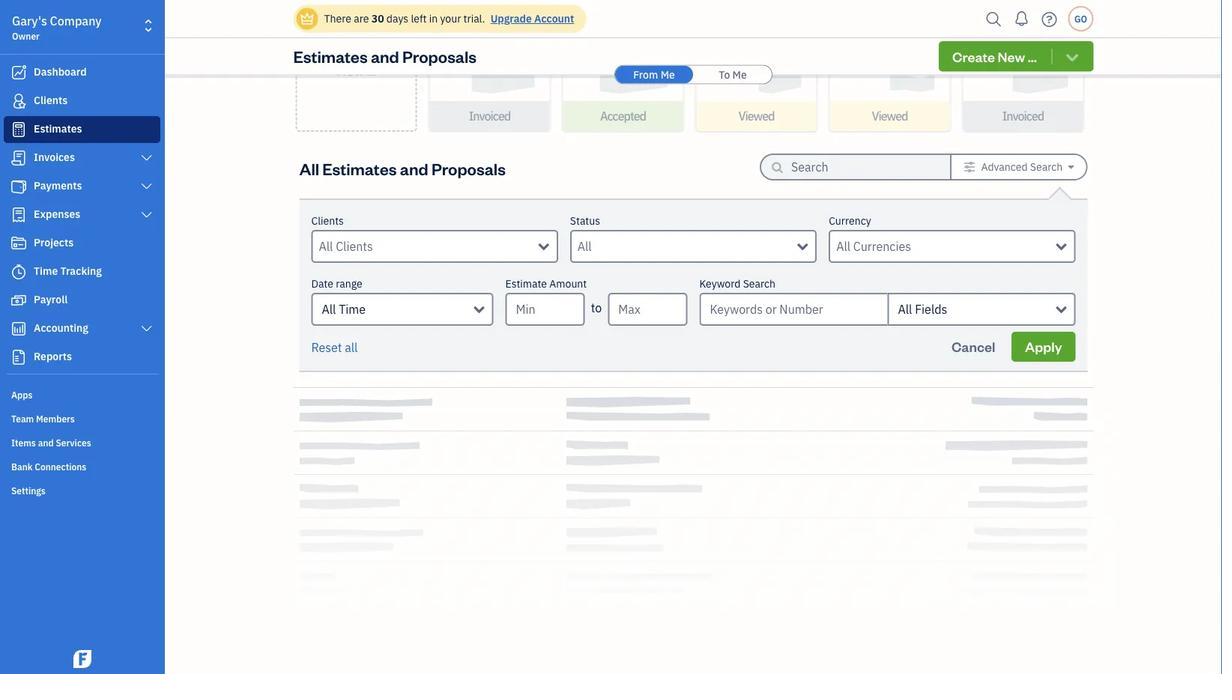 Task type: locate. For each thing, give the bounding box(es) containing it.
time tracking link
[[4, 259, 160, 286]]

0 horizontal spatial and
[[38, 437, 54, 449]]

0 horizontal spatial me
[[661, 67, 675, 81]]

0 horizontal spatial clients
[[34, 93, 68, 107]]

2 vertical spatial and
[[38, 437, 54, 449]]

create new … down 'are'
[[335, 43, 378, 79]]

all inside keyword search field
[[898, 302, 912, 317]]

chevron large down image for payments
[[140, 181, 154, 193]]

1 chevron large down image from the top
[[140, 181, 154, 193]]

payments link
[[4, 173, 160, 200]]

estimate
[[505, 277, 547, 291]]

0 horizontal spatial invoiced
[[469, 108, 511, 124]]

dashboard
[[34, 65, 87, 79]]

time right the timer "image"
[[34, 264, 58, 278]]

create new … button
[[296, 0, 417, 132], [939, 41, 1094, 72]]

me inside the to me link
[[733, 67, 747, 81]]

0 vertical spatial estimates
[[293, 46, 368, 67]]

0 horizontal spatial search
[[743, 277, 776, 291]]

upgrade account link
[[488, 12, 574, 25]]

0 vertical spatial chevron large down image
[[140, 152, 154, 164]]

client image
[[10, 94, 28, 109]]

chevron large down image up the projects link
[[140, 209, 154, 221]]

chevron large down image inside expenses link
[[140, 209, 154, 221]]

invoiced
[[469, 108, 511, 124], [1002, 108, 1044, 124]]

reset all
[[311, 340, 358, 356]]

1 chevron large down image from the top
[[140, 152, 154, 164]]

keyword
[[700, 277, 741, 291]]

go to help image
[[1038, 8, 1062, 30]]

1 horizontal spatial clients
[[311, 214, 344, 228]]

chevron large down image
[[140, 181, 154, 193], [140, 323, 154, 335]]

reset
[[311, 340, 342, 356]]

me
[[661, 67, 675, 81], [733, 67, 747, 81]]

1 vertical spatial proposals
[[432, 158, 506, 179]]

me for from me
[[661, 67, 675, 81]]

timer image
[[10, 265, 28, 280]]

go button
[[1068, 6, 1094, 31]]

me inside from me link
[[661, 67, 675, 81]]

time
[[34, 264, 58, 278], [339, 302, 366, 317]]

status
[[570, 214, 600, 228]]

chevron large down image up payments link
[[140, 152, 154, 164]]

0 horizontal spatial create new … button
[[296, 0, 417, 132]]

All Currencies search field
[[836, 238, 1056, 256]]

team members
[[11, 413, 75, 425]]

all for all fields
[[898, 302, 912, 317]]

trial.
[[464, 12, 485, 25]]

apply
[[1025, 338, 1062, 356]]

upgrade
[[491, 12, 532, 25]]

1 horizontal spatial search
[[1030, 160, 1063, 174]]

All Clients search field
[[319, 238, 539, 256]]

currency
[[829, 214, 871, 228]]

search right keyword
[[743, 277, 776, 291]]

1 vertical spatial time
[[339, 302, 366, 317]]

in
[[429, 12, 438, 25]]

2 me from the left
[[733, 67, 747, 81]]

all
[[345, 340, 358, 356]]

all time
[[322, 302, 366, 317]]

members
[[36, 413, 75, 425]]

chevron large down image
[[140, 152, 154, 164], [140, 209, 154, 221]]

estimate image
[[10, 122, 28, 137]]

… down 30
[[367, 61, 376, 79]]

1 horizontal spatial all
[[322, 302, 336, 317]]

0 horizontal spatial viewed
[[738, 108, 775, 124]]

estimates inside "link"
[[34, 122, 82, 136]]

1 vertical spatial chevron large down image
[[140, 323, 154, 335]]

new down 'are'
[[337, 61, 364, 79]]

time down the range
[[339, 302, 366, 317]]

0 vertical spatial chevron large down image
[[140, 181, 154, 193]]

there are 30 days left in your trial. upgrade account
[[324, 12, 574, 25]]

clients up date
[[311, 214, 344, 228]]

gary's company owner
[[12, 13, 102, 42]]

fields
[[915, 302, 947, 317]]

0 vertical spatial search
[[1030, 160, 1063, 174]]

2 viewed from the left
[[872, 108, 908, 124]]

clients down dashboard
[[34, 93, 68, 107]]

search
[[1030, 160, 1063, 174], [743, 277, 776, 291]]

2 horizontal spatial all
[[898, 302, 912, 317]]

0 horizontal spatial time
[[34, 264, 58, 278]]

create
[[335, 43, 378, 61], [953, 48, 995, 65]]

1 vertical spatial chevron large down image
[[140, 209, 154, 221]]

new down notifications icon
[[998, 48, 1025, 65]]

1 horizontal spatial viewed
[[872, 108, 908, 124]]

create new … down search image in the top of the page
[[953, 48, 1037, 65]]

expenses
[[34, 207, 80, 221]]

clients link
[[4, 88, 160, 115]]

estimates and proposals
[[293, 46, 477, 67]]

0 horizontal spatial all
[[299, 158, 319, 179]]

1 horizontal spatial create
[[953, 48, 995, 65]]

settings image
[[964, 161, 976, 173]]

2 chevron large down image from the top
[[140, 323, 154, 335]]

me right from
[[661, 67, 675, 81]]

create down 'are'
[[335, 43, 378, 61]]

create down search image in the top of the page
[[953, 48, 995, 65]]

all
[[299, 158, 319, 179], [322, 302, 336, 317], [898, 302, 912, 317]]

2 horizontal spatial and
[[400, 158, 428, 179]]

chevron large down image for invoices
[[140, 152, 154, 164]]

viewed down the to me link
[[738, 108, 775, 124]]

settings link
[[4, 479, 160, 501]]

1 vertical spatial clients
[[311, 214, 344, 228]]

to
[[591, 300, 602, 316]]

me right the "to"
[[733, 67, 747, 81]]

create new …
[[335, 43, 378, 79], [953, 48, 1037, 65]]

chevron large down image down "payroll" link in the left of the page
[[140, 323, 154, 335]]

1 horizontal spatial create new …
[[953, 48, 1037, 65]]

proposals
[[402, 46, 477, 67], [432, 158, 506, 179]]

reset all button
[[311, 339, 358, 357]]

search inside advanced search dropdown button
[[1030, 160, 1063, 174]]

30
[[372, 12, 384, 25]]

…
[[1028, 48, 1037, 65], [367, 61, 376, 79]]

0 horizontal spatial …
[[367, 61, 376, 79]]

All search field
[[578, 238, 797, 256]]

1 horizontal spatial me
[[733, 67, 747, 81]]

2 chevron large down image from the top
[[140, 209, 154, 221]]

time inside dropdown button
[[339, 302, 366, 317]]

new inside create new …
[[337, 61, 364, 79]]

and inside main element
[[38, 437, 54, 449]]

viewed
[[738, 108, 775, 124], [872, 108, 908, 124]]

main element
[[0, 0, 202, 674]]

1 vertical spatial estimates
[[34, 122, 82, 136]]

range
[[336, 277, 363, 291]]

1 horizontal spatial time
[[339, 302, 366, 317]]

all inside dropdown button
[[322, 302, 336, 317]]

payments
[[34, 179, 82, 193]]

1 invoiced from the left
[[469, 108, 511, 124]]

0 vertical spatial and
[[371, 46, 399, 67]]

chevron large down image inside 'accounting' link
[[140, 323, 154, 335]]

all fields
[[898, 302, 947, 317]]

0 vertical spatial clients
[[34, 93, 68, 107]]

chevron large down image up expenses link
[[140, 181, 154, 193]]

invoices link
[[4, 145, 160, 172]]

new
[[998, 48, 1025, 65], [337, 61, 364, 79]]

cancel button
[[938, 332, 1009, 362]]

items
[[11, 437, 36, 449]]

1 vertical spatial search
[[743, 277, 776, 291]]

search left caretdown image
[[1030, 160, 1063, 174]]

search for keyword search
[[743, 277, 776, 291]]

clients
[[34, 93, 68, 107], [311, 214, 344, 228]]

0 horizontal spatial new
[[337, 61, 364, 79]]

1 horizontal spatial invoiced
[[1002, 108, 1044, 124]]

clients inside main element
[[34, 93, 68, 107]]

bank connections
[[11, 461, 86, 473]]

1 horizontal spatial create new … button
[[939, 41, 1094, 72]]

invoices
[[34, 150, 75, 164]]

Estimate Amount Maximum text field
[[608, 293, 688, 326]]

settings
[[11, 485, 46, 497]]

all time button
[[311, 293, 493, 326]]

there
[[324, 12, 351, 25]]

estimates
[[293, 46, 368, 67], [34, 122, 82, 136], [322, 158, 397, 179]]

gary's
[[12, 13, 47, 29]]

me for to me
[[733, 67, 747, 81]]

0 vertical spatial time
[[34, 264, 58, 278]]

amount
[[550, 277, 587, 291]]

1 me from the left
[[661, 67, 675, 81]]

chart image
[[10, 321, 28, 336]]

and
[[371, 46, 399, 67], [400, 158, 428, 179], [38, 437, 54, 449]]

viewed up search text box
[[872, 108, 908, 124]]

tracking
[[60, 264, 102, 278]]

apply button
[[1012, 332, 1076, 362]]

chevron large down image inside payments link
[[140, 181, 154, 193]]

Search text field
[[791, 155, 926, 179]]

… down notifications icon
[[1028, 48, 1037, 65]]

time inside main element
[[34, 264, 58, 278]]

all estimates and proposals
[[299, 158, 506, 179]]

… inside create new …
[[367, 61, 376, 79]]

accounting
[[34, 321, 88, 335]]

1 horizontal spatial and
[[371, 46, 399, 67]]



Task type: vqa. For each thing, say whether or not it's contained in the screenshot.
To Me link
yes



Task type: describe. For each thing, give the bounding box(es) containing it.
owner
[[12, 30, 40, 42]]

your
[[440, 12, 461, 25]]

services
[[56, 437, 91, 449]]

to me
[[719, 67, 747, 81]]

advanced search button
[[952, 155, 1086, 179]]

chevrondown image
[[1064, 49, 1081, 64]]

0 horizontal spatial create
[[335, 43, 378, 61]]

bank
[[11, 461, 33, 473]]

estimates link
[[4, 116, 160, 143]]

to me link
[[694, 66, 772, 84]]

1 vertical spatial and
[[400, 158, 428, 179]]

advanced search
[[981, 160, 1063, 174]]

estimate amount
[[505, 277, 587, 291]]

project image
[[10, 236, 28, 251]]

1 horizontal spatial new
[[998, 48, 1025, 65]]

reports
[[34, 350, 72, 363]]

from
[[633, 67, 658, 81]]

date
[[311, 277, 333, 291]]

dashboard link
[[4, 59, 160, 86]]

crown image
[[299, 11, 315, 27]]

dashboard image
[[10, 65, 28, 80]]

2 invoiced from the left
[[1002, 108, 1044, 124]]

chevron large down image for expenses
[[140, 209, 154, 221]]

left
[[411, 12, 427, 25]]

accounting link
[[4, 315, 160, 342]]

estimates for estimates
[[34, 122, 82, 136]]

all for all estimates and proposals
[[299, 158, 319, 179]]

2 vertical spatial estimates
[[322, 158, 397, 179]]

items and services link
[[4, 431, 160, 453]]

date range
[[311, 277, 363, 291]]

cancel
[[952, 338, 995, 356]]

from me
[[633, 67, 675, 81]]

freshbooks image
[[70, 650, 94, 668]]

apps
[[11, 389, 33, 401]]

0 vertical spatial proposals
[[402, 46, 477, 67]]

reports link
[[4, 344, 160, 371]]

to
[[719, 67, 730, 81]]

notifications image
[[1010, 4, 1034, 34]]

0 horizontal spatial create new …
[[335, 43, 378, 79]]

money image
[[10, 293, 28, 308]]

1 viewed from the left
[[738, 108, 775, 124]]

accepted
[[600, 108, 646, 124]]

team members link
[[4, 407, 160, 429]]

caretdown image
[[1068, 161, 1074, 173]]

advanced
[[981, 160, 1028, 174]]

company
[[50, 13, 102, 29]]

are
[[354, 12, 369, 25]]

1 horizontal spatial …
[[1028, 48, 1037, 65]]

days
[[387, 12, 409, 25]]

payroll link
[[4, 287, 160, 314]]

expense image
[[10, 208, 28, 223]]

connections
[[35, 461, 86, 473]]

search for advanced search
[[1030, 160, 1063, 174]]

and for services
[[38, 437, 54, 449]]

items and services
[[11, 437, 91, 449]]

payment image
[[10, 179, 28, 194]]

search image
[[982, 8, 1006, 30]]

from me link
[[615, 66, 693, 84]]

report image
[[10, 350, 28, 365]]

payroll
[[34, 293, 68, 307]]

apps link
[[4, 383, 160, 405]]

invoice image
[[10, 151, 28, 166]]

keyword search
[[700, 277, 776, 291]]

all for all time
[[322, 302, 336, 317]]

Keyword Search field
[[888, 293, 1076, 326]]

time tracking
[[34, 264, 102, 278]]

projects
[[34, 236, 74, 250]]

Keyword Search text field
[[700, 293, 888, 326]]

and for proposals
[[371, 46, 399, 67]]

expenses link
[[4, 202, 160, 229]]

projects link
[[4, 230, 160, 257]]

bank connections link
[[4, 455, 160, 477]]

team
[[11, 413, 34, 425]]

go
[[1075, 13, 1087, 25]]

account
[[534, 12, 574, 25]]

Estimate Amount Minimum text field
[[505, 293, 585, 326]]

estimates for estimates and proposals
[[293, 46, 368, 67]]

chevron large down image for accounting
[[140, 323, 154, 335]]



